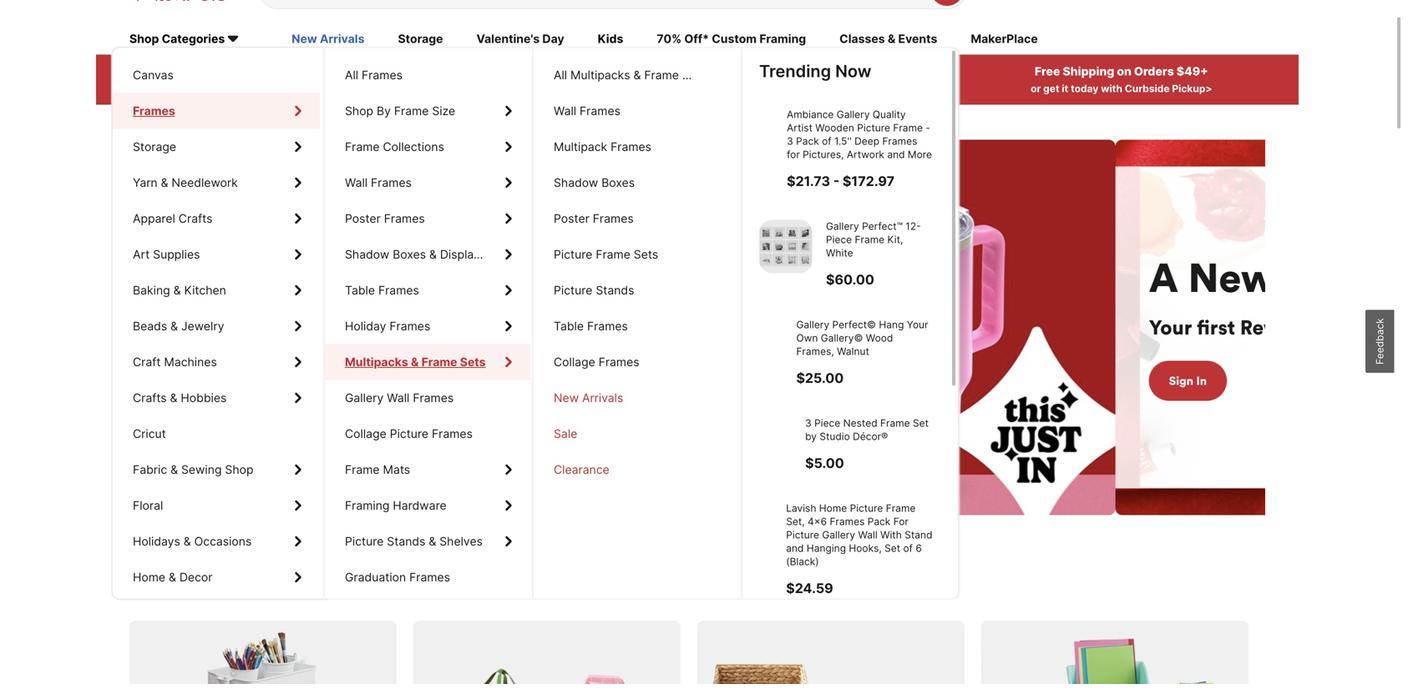 Task type: locate. For each thing, give the bounding box(es) containing it.
set left by
[[826, 444, 842, 456]]

3 up $5.00
[[826, 431, 833, 443]]

poster frames link up picture frame sets
[[534, 201, 739, 237]]

1 horizontal spatial set
[[904, 583, 920, 595]]

new arrivals up price
[[292, 32, 365, 46]]

canvas for valentine's day
[[133, 68, 174, 82]]

table frames up holiday frames
[[345, 284, 419, 298]]

frame inside gallery perfect™ 12- piece frame kit, white
[[855, 234, 885, 246]]

wall frames down frame collections
[[345, 176, 412, 190]]

poster up shadow boxes & display cases link
[[345, 212, 381, 226]]

2 vertical spatial of
[[923, 583, 932, 595]]

poster frames
[[345, 212, 425, 226], [554, 212, 634, 226]]

sets up 'michaels™'
[[682, 68, 707, 82]]

new up price
[[292, 32, 317, 46]]

poster frames link
[[325, 201, 530, 237], [534, 201, 739, 237]]

0 horizontal spatial collage
[[345, 427, 387, 442]]

with right today
[[1101, 83, 1123, 95]]

hooks,
[[868, 583, 901, 595]]

wall frames link down all multipacks & frame sets
[[534, 93, 739, 129]]

pictures,
[[803, 149, 844, 161]]

stand
[[851, 570, 878, 582]]

apparel crafts for kids
[[133, 212, 213, 226]]

apparel for valentine's day
[[133, 212, 175, 226]]

0 vertical spatial -
[[926, 122, 931, 134]]

1 vertical spatial new arrivals
[[554, 391, 623, 406]]

apparel crafts for classes & events
[[133, 212, 213, 226]]

(black)
[[835, 596, 868, 608]]

it
[[1062, 83, 1069, 95]]

supplies for new arrivals
[[153, 248, 200, 262]]

wall frames link down "collections" on the top left
[[325, 165, 530, 201]]

0 vertical spatial table
[[345, 284, 375, 298]]

frame down perfect™
[[855, 234, 885, 246]]

poster frames for picture
[[554, 212, 634, 226]]

holidays
[[133, 535, 180, 549], [133, 535, 180, 549], [133, 535, 180, 549], [133, 535, 180, 549], [133, 535, 180, 549], [133, 535, 180, 549], [133, 535, 180, 549], [133, 535, 180, 549]]

supplies for storage
[[153, 248, 200, 262]]

& for valentine's day's yarn & needlework link
[[161, 176, 168, 190]]

1 vertical spatial new arrivals link
[[534, 381, 739, 416]]

holidays & occasions for kids
[[133, 535, 252, 549]]

multipacks down holiday
[[345, 355, 408, 370]]

table frames link up collage frames
[[534, 309, 739, 345]]

pack down artist on the top right of page
[[796, 135, 819, 147]]

sewing
[[181, 463, 222, 477], [181, 463, 222, 477], [181, 463, 222, 477], [181, 463, 222, 477], [181, 463, 222, 477], [181, 463, 222, 477], [181, 463, 222, 477], [181, 463, 222, 477]]

1 horizontal spatial wall frames
[[554, 104, 621, 118]]

1 vertical spatial set
[[904, 583, 920, 595]]

& for crafts & hobbies 'link' related to kids
[[170, 391, 178, 406]]

gallery inside gallery wall frames "link"
[[345, 391, 384, 406]]

0 horizontal spatial poster frames
[[345, 212, 425, 226]]

0 horizontal spatial with
[[186, 83, 208, 95]]

gallery up collage picture frames
[[345, 391, 384, 406]]

1 horizontal spatial pack
[[864, 543, 887, 555]]

valentine's
[[477, 32, 540, 46]]

apparel for shop categories
[[133, 212, 175, 226]]

0 vertical spatial and
[[887, 149, 905, 161]]

1 vertical spatial boxes
[[393, 248, 426, 262]]

crafts & hobbies for classes & events
[[133, 391, 227, 406]]

jewelry for classes & events
[[181, 320, 224, 334]]

day
[[543, 32, 564, 46]]

code
[[210, 83, 235, 95]]

classes & events
[[840, 32, 938, 46]]

gallery inside gallery perfect© hang your own gallery© wood frames, walnut
[[826, 319, 859, 331]]

and left the 'more'
[[887, 149, 905, 161]]

wood
[[871, 346, 899, 358]]

gallery for gallery wall frames
[[345, 391, 384, 406]]

0 horizontal spatial your
[[854, 332, 875, 345]]

kit,
[[888, 234, 903, 246]]

and inside lavish home picture frame set, 4x6 frames pack for picture gallery wall with stand and hanging hooks, set of 6 (black)
[[881, 570, 899, 582]]

all up when
[[554, 68, 567, 82]]

1 horizontal spatial your
[[1048, 315, 1092, 341]]

earn 9% in rewards when you use your michaels™ credit card.³ details & apply>
[[564, 65, 858, 95]]

arrivals up purchases
[[320, 32, 365, 46]]

1 horizontal spatial stands
[[596, 284, 634, 298]]

frame mats link
[[325, 452, 530, 488]]

1 vertical spatial table
[[554, 320, 584, 334]]

frame down "by"
[[345, 140, 380, 154]]

yarn & needlework
[[133, 176, 238, 190], [133, 176, 238, 190], [133, 176, 238, 190], [133, 176, 238, 190], [133, 176, 238, 190], [133, 176, 238, 190], [133, 176, 238, 190], [133, 176, 238, 190]]

graduation
[[345, 571, 406, 585]]

storage for classes & events
[[133, 140, 176, 154]]

frame up your
[[644, 68, 679, 82]]

of inside lavish home picture frame set, 4x6 frames pack for picture gallery wall with stand and hanging hooks, set of 6 (black)
[[923, 583, 932, 595]]

0 horizontal spatial table
[[345, 284, 375, 298]]

2 with from the left
[[1101, 83, 1123, 95]]

0 horizontal spatial of
[[822, 135, 832, 147]]

shadow up holiday
[[345, 248, 389, 262]]

0 horizontal spatial -
[[833, 173, 840, 190]]

poster frames link up shadow boxes & display cases
[[325, 201, 530, 237]]

pack inside ambiance gallery quality artist wooden picture frame - 3 pack of 1.5'' deep frames for pictures, artwork and more
[[796, 135, 819, 147]]

2 horizontal spatial of
[[1216, 315, 1236, 341]]

0 horizontal spatial boxes
[[393, 248, 426, 262]]

shop categories link
[[129, 31, 258, 49]]

wall inside gallery wall frames "link"
[[387, 391, 410, 406]]

2 poster frames from the left
[[554, 212, 634, 226]]

1 horizontal spatial poster frames
[[554, 212, 634, 226]]

yarn
[[133, 176, 158, 190], [133, 176, 158, 190], [133, 176, 158, 190], [133, 176, 158, 190], [133, 176, 158, 190], [133, 176, 158, 190], [133, 176, 158, 190], [133, 176, 158, 190]]

canvas for classes & events
[[133, 68, 174, 82]]

picture frame sets link
[[534, 237, 739, 273]]

gallery up stand
[[862, 556, 895, 568]]

and inside ambiance gallery quality artist wooden picture frame - 3 pack of 1.5'' deep frames for pictures, artwork and more
[[887, 149, 905, 161]]

piece inside 3 piece nested frame set by studio décor®
[[835, 431, 861, 443]]

1 horizontal spatial with
[[1101, 83, 1123, 95]]

fabric for new arrivals
[[133, 463, 167, 477]]

gallery up hang
[[826, 319, 859, 331]]

gallery
[[837, 109, 870, 121], [826, 221, 859, 233], [826, 319, 859, 331], [345, 391, 384, 406], [862, 556, 895, 568]]

more
[[908, 149, 932, 161]]

your first reward of the year is here, a
[[1048, 315, 1403, 341]]

0 vertical spatial table frames
[[345, 284, 419, 298]]

0 vertical spatial on
[[1117, 65, 1132, 79]]

& for multipacks & frame sets link
[[411, 355, 419, 370]]

gallery up white
[[826, 221, 859, 233]]

1 horizontal spatial shadow
[[554, 176, 598, 190]]

2 horizontal spatial all
[[554, 68, 567, 82]]

floral link for valentine's day
[[113, 488, 320, 524]]

beads & jewelry link for storage
[[113, 309, 320, 345]]

frames link
[[113, 93, 320, 129], [113, 93, 320, 129], [113, 93, 320, 129], [113, 93, 320, 129], [113, 93, 320, 129], [113, 93, 320, 129], [113, 93, 320, 129], [113, 93, 320, 129]]

1 horizontal spatial 3
[[826, 431, 833, 443]]

wall down for
[[898, 556, 918, 568]]

baking
[[133, 284, 170, 298], [133, 284, 170, 298], [133, 284, 170, 298], [133, 284, 170, 298], [133, 284, 170, 298], [133, 284, 170, 298], [133, 284, 170, 298], [133, 284, 170, 298]]

0 vertical spatial new arrivals link
[[292, 31, 365, 49]]

craft for valentine's day
[[133, 355, 161, 370]]

baking for kids
[[133, 284, 170, 298]]

canvas link for 70% off* custom framing
[[113, 57, 320, 93]]

by
[[377, 104, 391, 118]]

pack down set,
[[864, 543, 887, 555]]

for down artist on the top right of page
[[787, 149, 800, 161]]

collage frames link
[[534, 345, 739, 381]]

beads & jewelry for storage
[[133, 320, 224, 334]]

item undefined image
[[759, 220, 813, 274], [759, 319, 813, 372], [759, 431, 813, 484], [759, 516, 813, 569]]

machines for 70% off* custom framing
[[164, 355, 217, 370]]

0 horizontal spatial set
[[826, 444, 842, 456]]

2 vertical spatial sets
[[460, 355, 486, 370]]

picture down picture frame sets
[[554, 284, 593, 298]]

fabric & sewing shop link for kids
[[113, 452, 320, 488]]

of
[[822, 135, 832, 147], [1216, 315, 1236, 341], [923, 583, 932, 595]]

- right $21.73
[[833, 173, 840, 190]]

frame left mats
[[345, 463, 380, 477]]

collage picture frames link
[[325, 416, 530, 452]]

0 horizontal spatial 3
[[787, 135, 793, 147]]

piece up by
[[835, 431, 861, 443]]

1 vertical spatial 3
[[826, 431, 833, 443]]

beads & jewelry for valentine's day
[[133, 320, 224, 334]]

0 vertical spatial piece
[[826, 234, 852, 246]]

1 horizontal spatial table
[[554, 320, 584, 334]]

your up gallery©
[[854, 332, 875, 345]]

1 vertical spatial framing
[[345, 499, 390, 513]]

1 vertical spatial table frames
[[554, 320, 628, 334]]

1 vertical spatial pack
[[864, 543, 887, 555]]

1 horizontal spatial new
[[554, 391, 579, 406]]

table up holiday
[[345, 284, 375, 298]]

0 horizontal spatial framing
[[345, 499, 390, 513]]

poster down shadow boxes
[[554, 212, 590, 226]]

table frames link down shadow boxes & display cases
[[325, 273, 530, 309]]

display
[[440, 248, 480, 262]]

item undefined image left white
[[759, 220, 813, 274]]

table for right table frames link
[[554, 320, 584, 334]]

baking & kitchen for shop categories
[[133, 284, 226, 298]]

for inside ambiance gallery quality artist wooden picture frame - 3 pack of 1.5'' deep frames for pictures, artwork and more
[[787, 149, 800, 161]]

3 item undefined image from the top
[[759, 431, 813, 484]]

sign
[[1068, 374, 1093, 389]]

home for new arrivals
[[133, 571, 165, 585]]

- up the 'more'
[[926, 122, 931, 134]]

table frames
[[345, 284, 419, 298], [554, 320, 628, 334]]

& for fabric & sewing shop link associated with storage
[[170, 463, 178, 477]]

wall down when
[[554, 104, 576, 118]]

space.
[[468, 574, 533, 599]]

1 horizontal spatial new arrivals
[[554, 391, 623, 406]]

floral for classes & events
[[133, 499, 163, 513]]

with down 20%
[[186, 83, 208, 95]]

and up hooks,
[[881, 570, 899, 582]]

0 horizontal spatial poster frames link
[[325, 201, 530, 237]]

stands down picture frame sets
[[596, 284, 634, 298]]

1 vertical spatial new
[[1088, 252, 1174, 303]]

item undefined image left 'lavish'
[[759, 516, 813, 569]]

new up first
[[1088, 252, 1174, 303]]

craft machines for kids
[[133, 355, 217, 370]]

collage up sale
[[554, 355, 595, 370]]

2 horizontal spatial new
[[1088, 252, 1174, 303]]

beads & jewelry link for classes & events
[[113, 309, 320, 345]]

& for storage yarn & needlework link
[[161, 176, 168, 190]]

item undefined image left $5.00
[[759, 431, 813, 484]]

sets up picture stands link
[[634, 248, 658, 262]]

0 horizontal spatial stands
[[387, 535, 426, 549]]

0 vertical spatial pack
[[796, 135, 819, 147]]

wall frames down when
[[554, 104, 621, 118]]

gift
[[1307, 252, 1374, 303]]

1 horizontal spatial of
[[923, 583, 932, 595]]

collage up frame mats
[[345, 427, 387, 442]]

poster frames up shadow boxes & display cases link
[[345, 212, 425, 226]]

art supplies
[[133, 248, 200, 262], [133, 248, 200, 262], [133, 248, 200, 262], [133, 248, 200, 262], [133, 248, 200, 262], [133, 248, 200, 262], [133, 248, 200, 262], [133, 248, 200, 262]]

3 down artist on the top right of page
[[787, 135, 793, 147]]

0 horizontal spatial pack
[[796, 135, 819, 147]]

collage inside collage frames link
[[554, 355, 595, 370]]

2 horizontal spatial sets
[[682, 68, 707, 82]]

storage for kids
[[133, 140, 176, 154]]

item undefined image left hang
[[759, 319, 813, 372]]

crafts & hobbies for storage
[[133, 391, 227, 406]]

shop for new arrivals
[[225, 463, 254, 477]]

beads & jewelry for 70% off* custom framing
[[133, 320, 224, 334]]

canvas link for kids
[[113, 57, 320, 93]]

kitchen
[[184, 284, 226, 298], [184, 284, 226, 298], [184, 284, 226, 298], [184, 284, 226, 298], [184, 284, 226, 298], [184, 284, 226, 298], [184, 284, 226, 298], [184, 284, 226, 298]]

deep
[[855, 135, 880, 147]]

0 horizontal spatial for
[[376, 574, 404, 599]]

decor for kids
[[179, 571, 213, 585]]

holidays & occasions for valentine's day
[[133, 535, 252, 549]]

home & decor link for storage
[[113, 560, 320, 596]]

1 horizontal spatial -
[[926, 122, 931, 134]]

art supplies link for storage
[[113, 237, 320, 273]]

collections
[[383, 140, 444, 154]]

stands up graduation frames
[[387, 535, 426, 549]]

earn
[[654, 65, 681, 79]]

yarn & needlework for classes & events
[[133, 176, 238, 190]]

0 vertical spatial arrivals
[[320, 32, 365, 46]]

new arrivals link down collage frames
[[534, 381, 739, 416]]

1 horizontal spatial on
[[1117, 65, 1132, 79]]

a
[[1048, 252, 1078, 303]]

hobbies for shop categories
[[181, 391, 227, 406]]

picture stands link
[[534, 273, 739, 309]]

piece up white
[[826, 234, 852, 246]]

wall up collage picture frames
[[387, 391, 410, 406]]

4x6
[[880, 530, 900, 542]]

1 horizontal spatial boxes
[[602, 176, 635, 190]]

year
[[1276, 315, 1317, 341]]

new up sale
[[554, 391, 579, 406]]

yarn for new arrivals
[[133, 176, 158, 190]]

1 vertical spatial sets
[[634, 248, 658, 262]]

shelves
[[440, 535, 483, 549]]

fabric & sewing shop link
[[113, 452, 320, 488], [113, 452, 320, 488], [113, 452, 320, 488], [113, 452, 320, 488], [113, 452, 320, 488], [113, 452, 320, 488], [113, 452, 320, 488], [113, 452, 320, 488]]

2 poster from the left
[[554, 212, 590, 226]]

boxes down multipack frames
[[602, 176, 635, 190]]

wall frames
[[554, 104, 621, 118], [345, 176, 412, 190]]

gallery inside lavish home picture frame set, 4x6 frames pack for picture gallery wall with stand and hanging hooks, set of 6 (black)
[[862, 556, 895, 568]]

on up curbside
[[1117, 65, 1132, 79]]

set right hooks,
[[904, 583, 920, 595]]

frame down 'lavish'
[[826, 530, 856, 542]]

shop inside shop categories link
[[129, 32, 159, 46]]

nested
[[864, 431, 898, 443]]

needlework for classes & events
[[172, 176, 238, 190]]

on inside free shipping on orders $49+ or get it today with curbside pickup>
[[1117, 65, 1132, 79]]

boxes for shadow boxes
[[602, 176, 635, 190]]

1 poster frames from the left
[[345, 212, 425, 226]]

frame right "by"
[[394, 104, 429, 118]]

1 horizontal spatial for
[[787, 149, 800, 161]]

arrivals for leftmost the new arrivals link
[[320, 32, 365, 46]]

2 poster frames link from the left
[[534, 201, 739, 237]]

occasions for kids
[[194, 535, 252, 549]]

0 vertical spatial shadow
[[554, 176, 598, 190]]

poster
[[345, 212, 381, 226], [554, 212, 590, 226]]

1 poster from the left
[[345, 212, 381, 226]]

all up apply>
[[345, 68, 358, 82]]

all right 'off'
[[232, 65, 248, 79]]

1 vertical spatial piece
[[835, 431, 861, 443]]

supplies
[[153, 248, 200, 262], [153, 248, 200, 262], [153, 248, 200, 262], [153, 248, 200, 262], [153, 248, 200, 262], [153, 248, 200, 262], [153, 248, 200, 262], [153, 248, 200, 262]]

arrivals down collage frames
[[582, 391, 623, 406]]

home inside lavish home picture frame set, 4x6 frames pack for picture gallery wall with stand and hanging hooks, set of 6 (black)
[[859, 516, 887, 528]]

frames,
[[826, 359, 864, 371]]

0 horizontal spatial shadow
[[345, 248, 389, 262]]

1 vertical spatial arrivals
[[582, 391, 623, 406]]

art supplies for classes & events
[[133, 248, 200, 262]]

home for 70% off* custom framing
[[133, 571, 165, 585]]

0 horizontal spatial all
[[232, 65, 248, 79]]

new arrivals down collage frames
[[554, 391, 623, 406]]

12-
[[906, 221, 921, 233]]

frame up picture stands
[[596, 248, 631, 262]]

holiday storage containers image
[[414, 622, 681, 685]]

1 horizontal spatial collage
[[554, 355, 595, 370]]

hanging
[[826, 583, 866, 595]]

hobbies for storage
[[181, 391, 227, 406]]

home & decor for valentine's day
[[133, 571, 213, 585]]

4 item undefined image from the top
[[759, 516, 813, 569]]

shipping
[[1063, 65, 1115, 79]]

1 vertical spatial multipacks
[[345, 355, 408, 370]]

craft for storage
[[133, 355, 161, 370]]

frame down quality
[[893, 122, 923, 134]]

1 horizontal spatial poster
[[554, 212, 590, 226]]

0 vertical spatial boxes
[[602, 176, 635, 190]]

occasions for storage
[[194, 535, 252, 549]]

yarn & needlework link
[[113, 165, 320, 201], [113, 165, 320, 201], [113, 165, 320, 201], [113, 165, 320, 201], [113, 165, 320, 201], [113, 165, 320, 201], [113, 165, 320, 201], [113, 165, 320, 201]]

frames link for kids
[[113, 93, 320, 129]]

& for classes & events link
[[888, 32, 896, 46]]

table down picture stands
[[554, 320, 584, 334]]

item undefined image for $5.00
[[759, 431, 813, 484]]

picture up the deep at the right top
[[857, 122, 890, 134]]

holidays & occasions link for shop categories
[[113, 524, 320, 560]]

floral link
[[113, 488, 320, 524], [113, 488, 320, 524], [113, 488, 320, 524], [113, 488, 320, 524], [113, 488, 320, 524], [113, 488, 320, 524], [113, 488, 320, 524], [113, 488, 320, 524]]

cricut link for shop categories
[[113, 416, 320, 452]]

& for home & decor link corresponding to new arrivals
[[169, 571, 176, 585]]

quality
[[873, 109, 906, 121]]

hobbies for new arrivals
[[181, 391, 227, 406]]

& for home & decor link corresponding to shop categories
[[169, 571, 176, 585]]

0 vertical spatial 3
[[787, 135, 793, 147]]

your left first
[[1048, 315, 1092, 341]]

yarn & needlework for valentine's day
[[133, 176, 238, 190]]

apparel crafts link for valentine's day
[[113, 201, 320, 237]]

shadow down multipack
[[554, 176, 598, 190]]

& for yarn & needlework link associated with shop categories
[[161, 176, 168, 190]]

picture stands & shelves link
[[325, 524, 530, 560]]

kids
[[598, 32, 623, 46]]

sign in
[[1068, 374, 1106, 389]]

stands inside picture stands link
[[596, 284, 634, 298]]

1 with from the left
[[186, 83, 208, 95]]

table frames down picture stands
[[554, 320, 628, 334]]

boxes left display
[[393, 248, 426, 262]]

framing hardware link
[[325, 488, 530, 524]]

artwork
[[847, 149, 885, 161]]

beads
[[133, 320, 167, 334], [133, 320, 167, 334], [133, 320, 167, 334], [133, 320, 167, 334], [133, 320, 167, 334], [133, 320, 167, 334], [133, 320, 167, 334], [133, 320, 167, 334]]

1 vertical spatial on
[[182, 574, 207, 599]]

of right hooks,
[[923, 583, 932, 595]]

of left the at the top of page
[[1216, 315, 1236, 341]]

new arrivals link
[[292, 31, 365, 49], [534, 381, 739, 416]]

art for valentine's day
[[133, 248, 150, 262]]

set
[[826, 444, 842, 456], [904, 583, 920, 595]]

0 vertical spatial new
[[292, 32, 317, 46]]

1 vertical spatial stands
[[387, 535, 426, 549]]

collage inside collage picture frames link
[[345, 427, 387, 442]]

rewards
[[717, 65, 768, 79]]

0 vertical spatial collage
[[554, 355, 595, 370]]

lavish
[[826, 516, 856, 528]]

cricut link for valentine's day
[[113, 416, 320, 452]]

gallery inside gallery perfect™ 12- piece frame kit, white
[[826, 221, 859, 233]]

poster frames down shadow boxes
[[554, 212, 634, 226]]

1 horizontal spatial sets
[[634, 248, 658, 262]]

floral link for storage
[[113, 488, 320, 524]]

frame inside lavish home picture frame set, 4x6 frames pack for picture gallery wall with stand and hanging hooks, set of 6 (black)
[[826, 530, 856, 542]]

frames link for classes & events
[[113, 93, 320, 129]]

framing up "trending"
[[760, 32, 806, 46]]

& for crafts & hobbies 'link' related to classes & events
[[170, 391, 178, 406]]

framing down frame mats
[[345, 499, 390, 513]]

0 horizontal spatial on
[[182, 574, 207, 599]]

yarn & needlework link for valentine's day
[[113, 165, 320, 201]]

home for classes & events
[[133, 571, 165, 585]]

frame
[[644, 68, 679, 82], [394, 104, 429, 118], [893, 122, 923, 134], [345, 140, 380, 154], [855, 234, 885, 246], [596, 248, 631, 262], [422, 355, 457, 370], [901, 431, 931, 443], [345, 463, 380, 477], [826, 530, 856, 542]]

sets
[[682, 68, 707, 82], [634, 248, 658, 262], [460, 355, 486, 370]]

of up pictures, at the top
[[822, 135, 832, 147]]

0 vertical spatial sets
[[682, 68, 707, 82]]

machines for classes & events
[[164, 355, 217, 370]]

and
[[887, 149, 905, 161], [881, 570, 899, 582]]

cricut link
[[113, 416, 320, 452], [113, 416, 320, 452], [113, 416, 320, 452], [113, 416, 320, 452], [113, 416, 320, 452], [113, 416, 320, 452], [113, 416, 320, 452], [113, 416, 320, 452]]

craft machines for shop categories
[[133, 355, 217, 370]]

gallery up wooden at the right top
[[837, 109, 870, 121]]

1 horizontal spatial arrivals
[[582, 391, 623, 406]]

0 vertical spatial new arrivals
[[292, 32, 365, 46]]

set,
[[859, 530, 877, 542]]

1 vertical spatial and
[[881, 570, 899, 582]]

new arrivals link up price
[[292, 31, 365, 49]]

yarn & needlework link for storage
[[113, 165, 320, 201]]

0 vertical spatial of
[[822, 135, 832, 147]]

in
[[1096, 374, 1106, 389]]

1 vertical spatial for
[[376, 574, 404, 599]]

for left every
[[376, 574, 404, 599]]

beads & jewelry
[[133, 320, 224, 334], [133, 320, 224, 334], [133, 320, 224, 334], [133, 320, 224, 334], [133, 320, 224, 334], [133, 320, 224, 334], [133, 320, 224, 334], [133, 320, 224, 334]]

0 horizontal spatial new arrivals
[[292, 32, 365, 46]]

craft machines link
[[113, 345, 320, 381], [113, 345, 320, 381], [113, 345, 320, 381], [113, 345, 320, 381], [113, 345, 320, 381], [113, 345, 320, 381], [113, 345, 320, 381], [113, 345, 320, 381]]

fabric
[[133, 463, 167, 477], [133, 463, 167, 477], [133, 463, 167, 477], [133, 463, 167, 477], [133, 463, 167, 477], [133, 463, 167, 477], [133, 463, 167, 477], [133, 463, 167, 477]]

1 horizontal spatial table frames
[[554, 320, 628, 334]]

yarn & needlework for storage
[[133, 176, 238, 190]]

storage for 70% off* custom framing
[[133, 140, 176, 154]]

shadow for shadow boxes & display cases
[[345, 248, 389, 262]]

frame collections
[[345, 140, 444, 154]]

when
[[564, 83, 591, 95]]

0 vertical spatial multipacks
[[571, 68, 630, 82]]

hobbies
[[181, 391, 227, 406], [181, 391, 227, 406], [181, 391, 227, 406], [181, 391, 227, 406], [181, 391, 227, 406], [181, 391, 227, 406], [181, 391, 227, 406], [181, 391, 227, 406]]

gallery©
[[826, 346, 869, 358]]

apparel crafts link for classes & events
[[113, 201, 320, 237]]

baking for storage
[[133, 284, 170, 298]]

canvas link for classes & events
[[113, 57, 320, 93]]

0 horizontal spatial poster
[[345, 212, 381, 226]]

stands inside picture stands & shelves link
[[387, 535, 426, 549]]

multipacks up you
[[571, 68, 630, 82]]

0 vertical spatial set
[[826, 444, 842, 456]]

collage for collage frames
[[554, 355, 595, 370]]

fabric & sewing shop for classes & events
[[133, 463, 254, 477]]

pack inside lavish home picture frame set, 4x6 frames pack for picture gallery wall with stand and hanging hooks, set of 6 (black)
[[864, 543, 887, 555]]

frame up décor®
[[901, 431, 931, 443]]

1 item undefined image from the top
[[759, 220, 813, 274]]

fabric & sewing shop link for valentine's day
[[113, 452, 320, 488]]

studio
[[859, 444, 890, 456]]

$21.73 - $172.97
[[787, 173, 895, 190]]

2 item undefined image from the top
[[759, 319, 813, 372]]

on right save on the left of the page
[[182, 574, 207, 599]]

holidays & occasions for classes & events
[[133, 535, 252, 549]]

piece inside gallery perfect™ 12- piece frame kit, white
[[826, 234, 852, 246]]

1 horizontal spatial wall frames link
[[534, 93, 739, 129]]

1 vertical spatial shadow
[[345, 248, 389, 262]]

sets down the holiday frames link
[[460, 355, 486, 370]]

holidays & occasions
[[133, 535, 252, 549], [133, 535, 252, 549], [133, 535, 252, 549], [133, 535, 252, 549], [133, 535, 252, 549], [133, 535, 252, 549], [133, 535, 252, 549], [133, 535, 252, 549]]

supplies for kids
[[153, 248, 200, 262]]

1 poster frames link from the left
[[325, 201, 530, 237]]

1 vertical spatial wall frames link
[[325, 165, 530, 201]]



Task type: vqa. For each thing, say whether or not it's contained in the screenshot.
top "TABLE FRAMES"
yes



Task type: describe. For each thing, give the bounding box(es) containing it.
& for "holidays & occasions" link associated with 70% off* custom framing
[[184, 535, 191, 549]]

hardware
[[393, 499, 447, 513]]

frames inside "link"
[[413, 391, 454, 406]]

perfect™
[[862, 221, 903, 233]]

sewing for classes & events
[[181, 463, 222, 477]]

floral link for new arrivals
[[113, 488, 320, 524]]

beads for new arrivals
[[133, 320, 167, 334]]

1 horizontal spatial new arrivals link
[[534, 381, 739, 416]]

beads for shop categories
[[133, 320, 167, 334]]

& for kids the baking & kitchen link
[[173, 284, 181, 298]]

kitchen for valentine's day
[[184, 284, 226, 298]]

3 inside 3 piece nested frame set by studio décor®
[[826, 431, 833, 443]]

hobbies for kids
[[181, 391, 227, 406]]

kids link
[[598, 31, 623, 49]]

home & decor link for new arrivals
[[113, 560, 320, 596]]

- inside ambiance gallery quality artist wooden picture frame - 3 pack of 1.5'' deep frames for pictures, artwork and more
[[926, 122, 931, 134]]

picture up picture stands
[[554, 248, 593, 262]]

walnut
[[867, 359, 899, 371]]

beads for storage
[[133, 320, 167, 334]]

shadow boxes
[[554, 176, 635, 190]]

1 horizontal spatial table frames link
[[534, 309, 739, 345]]

apply>
[[353, 83, 387, 95]]

gallery wall frames
[[345, 391, 454, 406]]

cricut link for storage
[[113, 416, 320, 452]]

craft for classes & events
[[133, 355, 161, 370]]

6
[[826, 596, 832, 608]]

0 horizontal spatial new arrivals link
[[292, 31, 365, 49]]

set inside lavish home picture frame set, 4x6 frames pack for picture gallery wall with stand and hanging hooks, set of 6 (black)
[[904, 583, 920, 595]]

70% off* custom framing link
[[657, 31, 806, 49]]

art supplies for valentine's day
[[133, 248, 200, 262]]

baking for valentine's day
[[133, 284, 170, 298]]

your inside gallery perfect© hang your own gallery© wood frames, walnut
[[854, 332, 875, 345]]

beads & jewelry for new arrivals
[[133, 320, 224, 334]]

0 horizontal spatial wall frames
[[345, 176, 412, 190]]

use
[[614, 83, 631, 95]]

frames link for 70% off* custom framing
[[113, 93, 320, 129]]

yarn for kids
[[133, 176, 158, 190]]

orders
[[1134, 65, 1174, 79]]

craft machines for 70% off* custom framing
[[133, 355, 217, 370]]

frame inside "link"
[[394, 104, 429, 118]]

michaels™
[[658, 83, 709, 95]]

gallery perfect© hang your own gallery© wood frames, walnut
[[826, 319, 906, 371]]

art supplies for new arrivals
[[133, 248, 200, 262]]

get
[[1044, 83, 1060, 95]]

1 horizontal spatial multipacks
[[571, 68, 630, 82]]

0 horizontal spatial multipacks
[[345, 355, 408, 370]]

frame collections link
[[325, 129, 530, 165]]

mats
[[383, 463, 410, 477]]

holidays & occasions link for classes & events
[[113, 524, 320, 560]]

baking & kitchen link for shop categories
[[113, 273, 320, 309]]

now
[[835, 61, 872, 81]]

all for all multipacks & frame sets
[[554, 68, 567, 82]]

1.5''
[[834, 135, 852, 147]]

storage link for storage
[[113, 129, 320, 165]]

floral link for 70% off* custom framing
[[113, 488, 320, 524]]

floral for new arrivals
[[133, 499, 163, 513]]

sewing for 70% off* custom framing
[[181, 463, 222, 477]]

jewelry for 70% off* custom framing
[[181, 320, 224, 334]]

crafts & hobbies link for 70% off* custom framing
[[113, 381, 320, 416]]

shop for storage
[[225, 463, 254, 477]]

classes
[[840, 32, 885, 46]]

daily23us.
[[237, 83, 296, 95]]

machines for kids
[[164, 355, 217, 370]]

art supplies for storage
[[133, 248, 200, 262]]

or
[[1031, 83, 1041, 95]]

pickup>
[[1172, 83, 1213, 95]]

gallery perfect™ 12- piece frame kit, white
[[826, 221, 921, 259]]

with inside free shipping on orders $49+ or get it today with curbside pickup>
[[1101, 83, 1123, 95]]

picture inside ambiance gallery quality artist wooden picture frame - 3 pack of 1.5'' deep frames for pictures, artwork and more
[[857, 122, 890, 134]]

multipack
[[554, 140, 607, 154]]

framing hardware
[[345, 499, 447, 513]]

floral link for shop categories
[[113, 488, 320, 524]]

& for shop categories fabric & sewing shop link
[[170, 463, 178, 477]]

craft machines link for storage
[[113, 345, 320, 381]]

0 vertical spatial framing
[[760, 32, 806, 46]]

& for the baking & kitchen link corresponding to valentine's day
[[173, 284, 181, 298]]

classes & events link
[[840, 31, 938, 49]]

craft machines for valentine's day
[[133, 355, 217, 370]]

beads for classes & events
[[133, 320, 167, 334]]

graduation frames link
[[325, 560, 530, 596]]

holidays for kids
[[133, 535, 180, 549]]

picture down gallery wall frames
[[390, 427, 429, 442]]

kitchen for storage
[[184, 284, 226, 298]]

canvas for storage
[[133, 68, 174, 82]]

frame inside ambiance gallery quality artist wooden picture frame - 3 pack of 1.5'' deep frames for pictures, artwork and more
[[893, 122, 923, 134]]

a new year's gift fo
[[1048, 252, 1403, 303]]

$21.73
[[787, 173, 830, 190]]

sale
[[554, 427, 577, 442]]

floral for valentine's day
[[133, 499, 163, 513]]

craft machines link for valentine's day
[[113, 345, 320, 381]]

$49+
[[1177, 65, 1209, 79]]

sign in button
[[1048, 361, 1126, 402]]

a
[[1395, 315, 1403, 341]]

with
[[826, 570, 848, 582]]

own
[[878, 332, 900, 345]]

you scored a free $5 bonus reward image
[[1015, 140, 1403, 516]]

sale link
[[534, 416, 739, 452]]

& for kids yarn & needlework link
[[161, 176, 168, 190]]

art for 70% off* custom framing
[[133, 248, 150, 262]]

0 vertical spatial wall frames link
[[534, 93, 739, 129]]

save
[[129, 574, 177, 599]]

& for classes & events yarn & needlework link
[[161, 176, 168, 190]]

baking & kitchen link for valentine's day
[[113, 273, 320, 309]]

art for new arrivals
[[133, 248, 150, 262]]

blue, pink, and purple tumblers on red background image
[[0, 140, 1015, 516]]

crafts & hobbies link for classes & events
[[113, 381, 320, 416]]

0 horizontal spatial table frames
[[345, 284, 419, 298]]

baking & kitchen for valentine's day
[[133, 284, 226, 298]]

card.³
[[744, 83, 775, 95]]

frames inside 'link'
[[611, 140, 652, 154]]

home for storage
[[133, 571, 165, 585]]

hang
[[826, 332, 851, 345]]

beads for valentine's day
[[133, 320, 167, 334]]

holidays & occasions for shop categories
[[133, 535, 252, 549]]

craft for kids
[[133, 355, 161, 370]]

0 horizontal spatial table frames link
[[325, 273, 530, 309]]

art for shop categories
[[133, 248, 150, 262]]

picture stands
[[554, 284, 634, 298]]

baking & kitchen for classes & events
[[133, 284, 226, 298]]

curbside
[[1125, 83, 1170, 95]]

frames inside lavish home picture frame set, 4x6 frames pack for picture gallery wall with stand and hanging hooks, set of 6 (black)
[[826, 543, 861, 555]]

custom
[[712, 32, 757, 46]]

all inside 20% off all regular price purchases with code daily23us. exclusions apply>
[[232, 65, 248, 79]]

2 vertical spatial new
[[554, 391, 579, 406]]

machines for shop categories
[[164, 355, 217, 370]]

picture up the 4x6
[[890, 516, 923, 528]]

holidays & occasions for storage
[[133, 535, 252, 549]]

& for storage "holidays & occasions" link
[[184, 535, 191, 549]]

multipack frames
[[554, 140, 652, 154]]

free shipping on orders $49+ or get it today with curbside pickup>
[[1031, 65, 1213, 95]]

purchases
[[330, 65, 391, 79]]

boxes for shadow boxes & display cases
[[393, 248, 426, 262]]

supplies for valentine's day
[[153, 248, 200, 262]]

creative
[[211, 574, 291, 599]]

storage for shop categories
[[133, 140, 176, 154]]

home & decor for 70% off* custom framing
[[133, 571, 213, 585]]

0 horizontal spatial sets
[[460, 355, 486, 370]]

cricut link for classes & events
[[113, 416, 320, 452]]

collage frames
[[554, 355, 640, 370]]

cricut for valentine's day
[[133, 427, 166, 442]]

shadow boxes & display cases
[[345, 248, 518, 262]]

gallery inside ambiance gallery quality artist wooden picture frame - 3 pack of 1.5'' deep frames for pictures, artwork and more
[[837, 109, 870, 121]]

all frames link
[[325, 57, 530, 93]]

off*
[[684, 32, 709, 46]]

three water hyacinth baskets in white, brown and tan image
[[698, 622, 965, 685]]

events
[[898, 32, 938, 46]]

lavish home picture frame set, 4x6 frames pack for picture gallery wall with stand and hanging hooks, set of 6 (black)
[[826, 516, 932, 608]]

holiday
[[345, 320, 386, 334]]

frames link for new arrivals
[[113, 93, 320, 129]]

$172.97
[[843, 173, 895, 190]]

cricut link for 70% off* custom framing
[[113, 416, 320, 452]]

apparel crafts link for storage
[[113, 201, 320, 237]]

perfect©
[[862, 319, 906, 331]]

shadow boxes link
[[534, 165, 739, 201]]

makerplace
[[971, 32, 1038, 46]]

baking & kitchen link for classes & events
[[113, 273, 320, 309]]

& for storage's crafts & hobbies 'link'
[[170, 391, 178, 406]]

first
[[1096, 315, 1135, 341]]

occasions for new arrivals
[[194, 535, 252, 549]]

regular
[[250, 65, 295, 79]]

clearance link
[[534, 452, 739, 488]]

frame inside 3 piece nested frame set by studio décor®
[[901, 431, 931, 443]]

picture up with
[[826, 556, 859, 568]]

supplies for classes & events
[[153, 248, 200, 262]]

1 vertical spatial -
[[833, 173, 840, 190]]

supplies for shop categories
[[153, 248, 200, 262]]

beads & jewelry for shop categories
[[133, 320, 224, 334]]

set inside 3 piece nested frame set by studio décor®
[[826, 444, 842, 456]]

ambiance
[[787, 109, 834, 121]]

apparel for classes & events
[[133, 212, 175, 226]]

20%
[[182, 65, 208, 79]]

fabric & sewing shop for valentine's day
[[133, 463, 254, 477]]

price
[[297, 65, 327, 79]]

frames inside ambiance gallery quality artist wooden picture frame - 3 pack of 1.5'' deep frames for pictures, artwork and more
[[883, 135, 918, 147]]

of inside ambiance gallery quality artist wooden picture frame - 3 pack of 1.5'' deep frames for pictures, artwork and more
[[822, 135, 832, 147]]

frame mats
[[345, 463, 410, 477]]

collage for collage picture frames
[[345, 427, 387, 442]]

frame up gallery wall frames "link"
[[422, 355, 457, 370]]

shop categories
[[129, 32, 225, 46]]

credit
[[711, 83, 742, 95]]

in
[[704, 65, 715, 79]]

art supplies for kids
[[133, 248, 200, 262]]

colorful plastic storage bins image
[[982, 622, 1249, 685]]

picture frame sets
[[554, 248, 658, 262]]

& inside earn 9% in rewards when you use your michaels™ credit card.³ details & apply>
[[814, 83, 820, 95]]

wall down frame collections
[[345, 176, 368, 190]]

$60.00
[[826, 272, 875, 288]]

shop inside shop by frame size "link"
[[345, 104, 373, 118]]

craft machines link for new arrivals
[[113, 345, 320, 381]]

wall inside lavish home picture frame set, 4x6 frames pack for picture gallery wall with stand and hanging hooks, set of 6 (black)
[[898, 556, 918, 568]]

fabric & sewing shop link for classes & events
[[113, 452, 320, 488]]

decor for valentine's day
[[179, 571, 213, 585]]

ambiance gallery quality artist wooden picture frame - 3 pack of 1.5'' deep frames for pictures, artwork and more
[[787, 109, 932, 161]]

0 horizontal spatial wall frames link
[[325, 165, 530, 201]]

gallery wall frames link
[[325, 381, 530, 416]]

multipacks & frame sets link
[[325, 345, 530, 381]]

storage
[[296, 574, 371, 599]]

picture up graduation
[[345, 535, 384, 549]]

9%
[[683, 65, 701, 79]]

home for kids
[[133, 571, 165, 585]]

apparel crafts link for shop categories
[[113, 201, 320, 237]]

white rolling cart with art supplies image
[[129, 622, 397, 685]]

3 inside ambiance gallery quality artist wooden picture frame - 3 pack of 1.5'' deep frames for pictures, artwork and more
[[787, 135, 793, 147]]

baking & kitchen for new arrivals
[[133, 284, 226, 298]]

occasions for shop categories
[[194, 535, 252, 549]]

item undefined image inside lavish home picture frame set, 4x6 frames pack for picture gallery wall with stand and hanging hooks, set of 6 (black) link
[[759, 516, 813, 569]]

is
[[1322, 315, 1337, 341]]

size
[[432, 104, 455, 118]]

0 vertical spatial wall frames
[[554, 104, 621, 118]]

reward
[[1140, 315, 1212, 341]]

beads & jewelry for kids
[[133, 320, 224, 334]]

with inside 20% off all regular price purchases with code daily23us. exclusions apply>
[[186, 83, 208, 95]]

kitchen for shop categories
[[184, 284, 226, 298]]

here,
[[1342, 315, 1390, 341]]

stands for picture stands
[[596, 284, 634, 298]]



